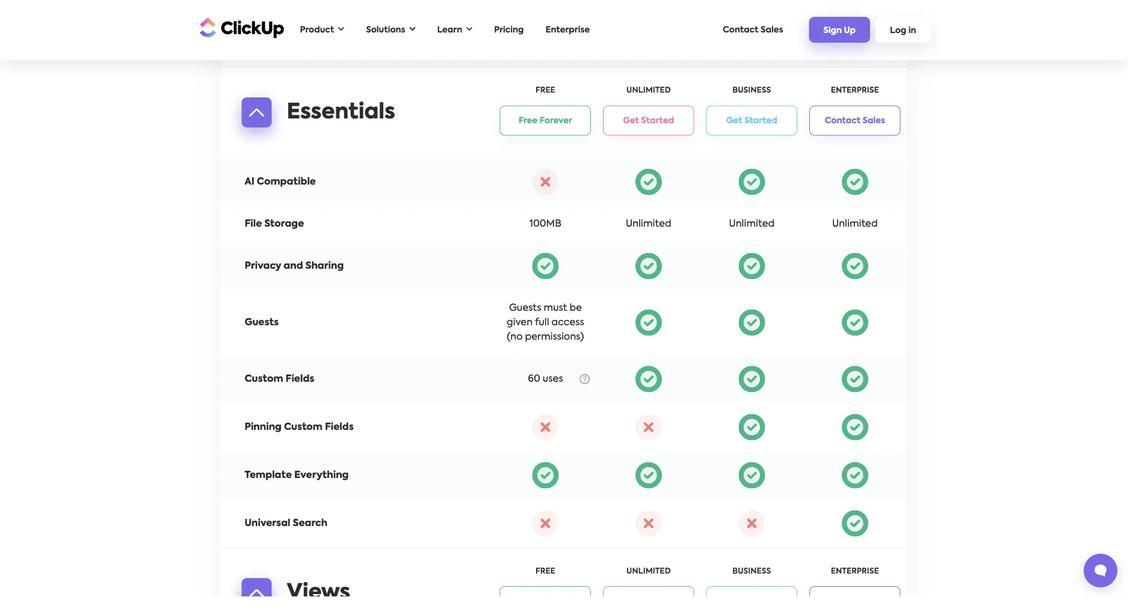 Task type: describe. For each thing, give the bounding box(es) containing it.
log in
[[890, 26, 916, 35]]

essentials
[[287, 102, 395, 123]]

in
[[909, 26, 916, 35]]

ai compatible
[[245, 177, 316, 187]]

learn button
[[431, 17, 479, 42]]

guests must be given full access (no permissions)
[[507, 304, 584, 342]]

be
[[570, 304, 582, 313]]

storage
[[264, 219, 304, 229]]

5 features
[[845, 33, 884, 40]]

sharing
[[305, 262, 344, 271]]

sign up
[[824, 26, 856, 35]]

pinning
[[245, 423, 282, 432]]

100mb
[[529, 219, 562, 229]]

0 vertical spatial enterprise
[[546, 26, 590, 34]]

pricing link
[[488, 20, 530, 40]]

contact sales for contact sales button
[[825, 116, 885, 125]]

privacy and sharing link
[[245, 262, 344, 271]]

up
[[844, 26, 856, 35]]

universal search
[[245, 519, 328, 529]]

universal search link
[[245, 519, 328, 529]]

pinning custom fields
[[245, 423, 354, 432]]

get started button for business
[[706, 106, 798, 136]]

0 vertical spatial custom
[[245, 375, 283, 384]]

60 uses
[[528, 375, 563, 384]]

solutions button
[[360, 17, 422, 42]]

privacy
[[245, 262, 281, 271]]

60
[[528, 375, 540, 384]]

get started for business
[[727, 116, 777, 125]]

free forever button
[[500, 106, 591, 136]]

(no
[[507, 333, 523, 342]]

1 horizontal spatial custom
[[284, 423, 323, 432]]

template
[[245, 471, 292, 481]]

sign
[[824, 26, 842, 35]]

file storage
[[245, 219, 304, 229]]

1 horizontal spatial fields
[[325, 423, 354, 432]]

template everything link
[[245, 471, 349, 481]]

guests for guests link
[[245, 318, 279, 328]]

sales for contact sales button
[[863, 116, 885, 125]]

sign up button
[[809, 17, 870, 43]]

contact sales button
[[810, 106, 901, 136]]

product button
[[294, 17, 350, 42]]

1 business from the top
[[733, 87, 771, 95]]

enterprise link
[[540, 20, 596, 40]]

2 vertical spatial enterprise
[[831, 568, 879, 576]]

compatible
[[257, 177, 316, 187]]

usage
[[281, 31, 323, 44]]

get started button for unlimited
[[603, 106, 694, 136]]

template everything
[[245, 471, 349, 481]]



Task type: locate. For each thing, give the bounding box(es) containing it.
get for business
[[727, 116, 742, 125]]

forever
[[540, 116, 572, 125]]

solutions
[[366, 26, 405, 34]]

get
[[623, 116, 639, 125], [727, 116, 742, 125]]

contact sales
[[723, 26, 783, 34], [825, 116, 885, 125]]

contact sales link
[[717, 20, 789, 40]]

0 vertical spatial fields
[[286, 375, 314, 384]]

fields up everything
[[325, 423, 354, 432]]

custom fields
[[245, 375, 314, 384]]

custom up pinning
[[245, 375, 283, 384]]

clickup image
[[197, 16, 284, 39]]

1 vertical spatial free
[[519, 116, 538, 125]]

get for unlimited
[[623, 116, 639, 125]]

started for business
[[745, 116, 777, 125]]

contact for contact sales link
[[723, 26, 759, 34]]

file
[[245, 219, 262, 229]]

1 horizontal spatial get
[[727, 116, 742, 125]]

0 vertical spatial business
[[733, 87, 771, 95]]

guests link
[[245, 318, 279, 328]]

5
[[845, 33, 849, 40]]

0 horizontal spatial contact sales
[[723, 26, 783, 34]]

fields up pinning custom fields link
[[286, 375, 314, 384]]

file storage link
[[245, 219, 304, 229]]

ai
[[245, 177, 255, 187]]

features
[[850, 33, 884, 40]]

0 horizontal spatial contact
[[723, 26, 759, 34]]

0 vertical spatial free
[[536, 87, 555, 95]]

1 vertical spatial enterprise
[[831, 87, 879, 95]]

2 get started button from the left
[[706, 106, 798, 136]]

2 get started from the left
[[727, 116, 777, 125]]

custom right pinning
[[284, 423, 323, 432]]

0 horizontal spatial get
[[623, 116, 639, 125]]

0 horizontal spatial started
[[641, 116, 674, 125]]

contact
[[723, 26, 759, 34], [825, 116, 861, 125]]

1 horizontal spatial contact
[[825, 116, 861, 125]]

get started for unlimited
[[623, 116, 674, 125]]

1 started from the left
[[641, 116, 674, 125]]

unlimited
[[627, 87, 671, 95], [626, 219, 672, 229], [729, 219, 775, 229], [832, 219, 878, 229], [627, 568, 671, 576]]

log
[[890, 26, 907, 35]]

0 horizontal spatial sales
[[761, 26, 783, 34]]

0 vertical spatial contact sales
[[723, 26, 783, 34]]

1 vertical spatial contact
[[825, 116, 861, 125]]

contact sales inside button
[[825, 116, 885, 125]]

guests up given
[[509, 304, 541, 313]]

0 horizontal spatial fields
[[286, 375, 314, 384]]

uses
[[543, 375, 563, 384]]

sales
[[761, 26, 783, 34], [863, 116, 885, 125]]

contact inside contact sales link
[[723, 26, 759, 34]]

free forever
[[519, 116, 572, 125]]

2 vertical spatial free
[[536, 568, 555, 576]]

custom fields link
[[245, 375, 314, 384]]

and
[[284, 262, 303, 271]]

permissions)
[[525, 333, 584, 342]]

custom
[[245, 375, 283, 384], [284, 423, 323, 432]]

contact sales for contact sales link
[[723, 26, 783, 34]]

contact for contact sales button
[[825, 116, 861, 125]]

pricing
[[494, 26, 524, 34]]

started
[[641, 116, 674, 125], [745, 116, 777, 125]]

1 horizontal spatial get started button
[[706, 106, 798, 136]]

1 get started from the left
[[623, 116, 674, 125]]

everything
[[294, 471, 349, 481]]

0 vertical spatial contact
[[723, 26, 759, 34]]

given
[[507, 318, 533, 328]]

get started
[[623, 116, 674, 125], [727, 116, 777, 125]]

2 started from the left
[[745, 116, 777, 125]]

learn
[[437, 26, 462, 34]]

get started button
[[603, 106, 694, 136], [706, 106, 798, 136]]

1 vertical spatial custom
[[284, 423, 323, 432]]

0 horizontal spatial custom
[[245, 375, 283, 384]]

fields
[[286, 375, 314, 384], [325, 423, 354, 432]]

contact inside contact sales button
[[825, 116, 861, 125]]

0 vertical spatial sales
[[761, 26, 783, 34]]

0 horizontal spatial get started
[[623, 116, 674, 125]]

free
[[536, 87, 555, 95], [519, 116, 538, 125], [536, 568, 555, 576]]

1 get from the left
[[623, 116, 639, 125]]

guests for guests must be given full access (no permissions)
[[509, 304, 541, 313]]

business
[[733, 87, 771, 95], [733, 568, 771, 576]]

access
[[552, 318, 584, 328]]

free inside button
[[519, 116, 538, 125]]

guests inside guests must be given full access (no permissions)
[[509, 304, 541, 313]]

guests down privacy at top
[[245, 318, 279, 328]]

0 vertical spatial guests
[[509, 304, 541, 313]]

sales for contact sales link
[[761, 26, 783, 34]]

1 vertical spatial business
[[733, 568, 771, 576]]

privacy and sharing
[[245, 262, 344, 271]]

guests
[[509, 304, 541, 313], [245, 318, 279, 328]]

1 vertical spatial contact sales
[[825, 116, 885, 125]]

pinning custom fields link
[[245, 423, 354, 432]]

ai compatible link
[[245, 177, 316, 187]]

enterprise
[[546, 26, 590, 34], [831, 87, 879, 95], [831, 568, 879, 576]]

0 horizontal spatial get started button
[[603, 106, 694, 136]]

1 horizontal spatial sales
[[863, 116, 885, 125]]

0 horizontal spatial guests
[[245, 318, 279, 328]]

search
[[293, 519, 328, 529]]

must
[[544, 304, 567, 313]]

1 get started button from the left
[[603, 106, 694, 136]]

1 horizontal spatial get started
[[727, 116, 777, 125]]

full
[[535, 318, 549, 328]]

1 horizontal spatial contact sales
[[825, 116, 885, 125]]

1 vertical spatial sales
[[863, 116, 885, 125]]

sales inside button
[[863, 116, 885, 125]]

started for unlimited
[[641, 116, 674, 125]]

1 horizontal spatial started
[[745, 116, 777, 125]]

2 get from the left
[[727, 116, 742, 125]]

1 vertical spatial guests
[[245, 318, 279, 328]]

universal
[[245, 519, 290, 529]]

product
[[300, 26, 334, 34]]

2 business from the top
[[733, 568, 771, 576]]

1 horizontal spatial guests
[[509, 304, 541, 313]]

log in link
[[876, 17, 931, 43]]

1 vertical spatial fields
[[325, 423, 354, 432]]

tool tip image
[[580, 374, 590, 385]]



Task type: vqa. For each thing, say whether or not it's contained in the screenshot.
leftmost Docs
no



